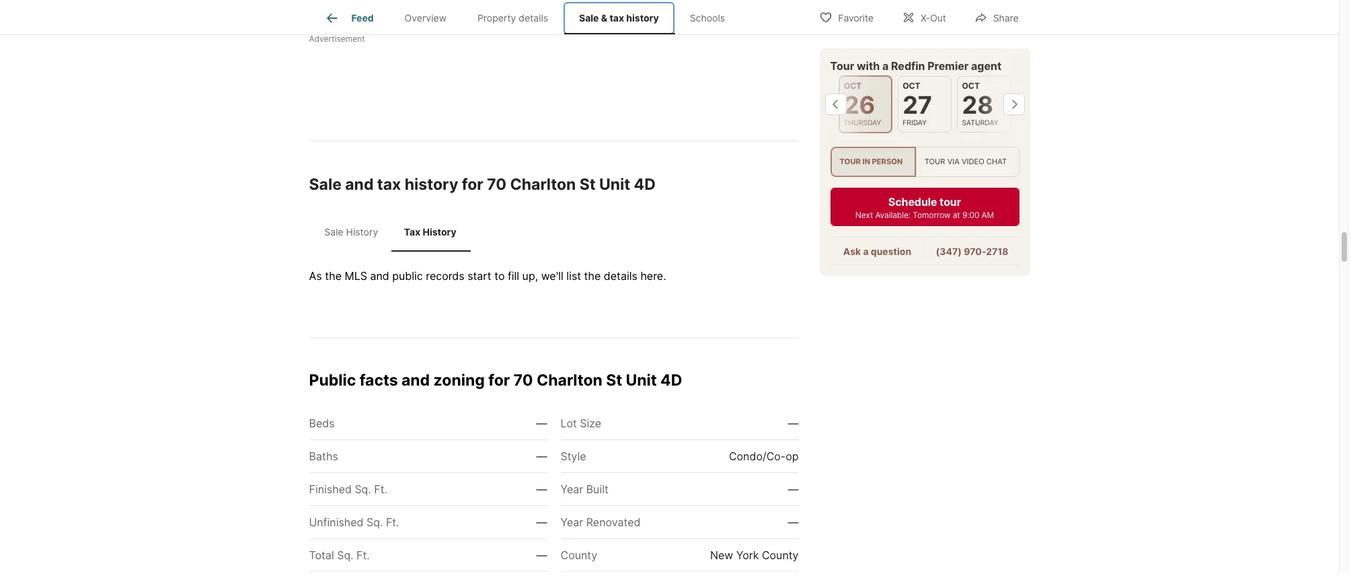 Task type: locate. For each thing, give the bounding box(es) containing it.
baths
[[309, 450, 338, 463]]

oct 28 saturday
[[963, 81, 999, 127]]

0 horizontal spatial the
[[325, 269, 342, 282]]

details left here.
[[604, 269, 638, 282]]

start
[[468, 269, 492, 282]]

and right mls
[[370, 269, 389, 282]]

1 horizontal spatial for
[[489, 370, 510, 389]]

1 horizontal spatial county
[[762, 549, 799, 562]]

county
[[561, 549, 598, 562], [762, 549, 799, 562]]

1 horizontal spatial history
[[423, 226, 457, 238]]

tour
[[940, 195, 962, 209]]

0 vertical spatial ft.
[[374, 483, 388, 496]]

2 the from the left
[[584, 269, 601, 282]]

0 vertical spatial tax
[[610, 12, 625, 24]]

2 vertical spatial ft.
[[357, 549, 370, 562]]

next image
[[1004, 94, 1025, 115]]

0 horizontal spatial 70
[[487, 175, 507, 194]]

0 horizontal spatial oct
[[844, 81, 862, 91]]

we'll
[[541, 269, 564, 282]]

public
[[309, 370, 356, 389]]

property details
[[478, 12, 549, 24]]

tour for tour via video chat
[[925, 157, 946, 166]]

0 vertical spatial tab list
[[309, 0, 752, 34]]

1 horizontal spatial the
[[584, 269, 601, 282]]

history
[[346, 226, 378, 238], [423, 226, 457, 238]]

tax up 'sale history'
[[377, 175, 401, 194]]

finished sq. ft.
[[309, 483, 388, 496]]

oct for 27
[[903, 81, 921, 91]]

27
[[903, 90, 933, 120]]

oct down redfin at the right top of page
[[903, 81, 921, 91]]

0 horizontal spatial details
[[519, 12, 549, 24]]

mls
[[345, 269, 367, 282]]

0 horizontal spatial a
[[864, 246, 869, 257]]

1 vertical spatial charlton
[[537, 370, 603, 389]]

0 vertical spatial for
[[462, 175, 484, 194]]

1 horizontal spatial history
[[627, 12, 659, 24]]

a
[[883, 59, 889, 73], [864, 246, 869, 257]]

the right as
[[325, 269, 342, 282]]

for right zoning
[[489, 370, 510, 389]]

history inside tab
[[627, 12, 659, 24]]

available:
[[876, 210, 911, 220]]

history up tax history
[[405, 175, 459, 194]]

year down year built
[[561, 516, 584, 529]]

3 oct from the left
[[963, 81, 980, 91]]

x-
[[921, 12, 931, 23]]

sale for sale history
[[325, 226, 344, 238]]

tour left via
[[925, 157, 946, 166]]

favorite
[[839, 12, 874, 23]]

ask a question
[[844, 246, 912, 257]]

public facts and zoning for 70 charlton st unit 4d
[[309, 370, 683, 389]]

list box
[[831, 147, 1020, 177]]

sale history tab
[[312, 215, 391, 249]]

fill
[[508, 269, 520, 282]]

0 vertical spatial charlton
[[510, 175, 576, 194]]

1 vertical spatial details
[[604, 269, 638, 282]]

1 vertical spatial tab list
[[309, 213, 473, 251]]

unit for sale and tax history for 70 charlton st unit 4d
[[600, 175, 631, 194]]

x-out button
[[891, 3, 958, 31]]

feed link
[[325, 10, 374, 26]]

(347) 970-2718
[[936, 246, 1009, 257]]

tax for and
[[377, 175, 401, 194]]

0 vertical spatial history
[[627, 12, 659, 24]]

0 horizontal spatial history
[[346, 226, 378, 238]]

a right ask
[[864, 246, 869, 257]]

tax right &
[[610, 12, 625, 24]]

sale history
[[325, 226, 378, 238]]

1 vertical spatial 4d
[[661, 370, 683, 389]]

to
[[495, 269, 505, 282]]

history for and
[[405, 175, 459, 194]]

1 vertical spatial a
[[864, 246, 869, 257]]

ft.
[[374, 483, 388, 496], [386, 516, 399, 529], [357, 549, 370, 562]]

sale & tax history
[[579, 12, 659, 24]]

sq. right finished at the left bottom of the page
[[355, 483, 371, 496]]

oct down with
[[844, 81, 862, 91]]

1 history from the left
[[346, 226, 378, 238]]

tax inside tab
[[610, 12, 625, 24]]

history for &
[[627, 12, 659, 24]]

4d for sale and tax history for 70 charlton st unit 4d
[[634, 175, 656, 194]]

zoning
[[434, 370, 485, 389]]

oct
[[844, 81, 862, 91], [903, 81, 921, 91], [963, 81, 980, 91]]

year left built
[[561, 483, 584, 496]]

sale and tax history for 70 charlton st unit 4d
[[309, 175, 656, 194]]

list
[[567, 269, 581, 282]]

tour
[[831, 59, 855, 73], [840, 157, 861, 166], [925, 157, 946, 166]]

0 horizontal spatial st
[[580, 175, 596, 194]]

1 vertical spatial year
[[561, 516, 584, 529]]

and up 'sale history'
[[345, 175, 374, 194]]

1 vertical spatial ft.
[[386, 516, 399, 529]]

0 horizontal spatial county
[[561, 549, 598, 562]]

1 horizontal spatial oct
[[903, 81, 921, 91]]

970-
[[965, 246, 987, 257]]

0 vertical spatial 70
[[487, 175, 507, 194]]

sale
[[579, 12, 599, 24], [309, 175, 342, 194], [325, 226, 344, 238]]

op
[[786, 450, 799, 463]]

sq. for unfinished
[[367, 516, 383, 529]]

year built
[[561, 483, 609, 496]]

tab list
[[309, 0, 752, 34], [309, 213, 473, 251]]

tab list containing sale history
[[309, 213, 473, 251]]

1 vertical spatial and
[[370, 269, 389, 282]]

charlton
[[510, 175, 576, 194], [537, 370, 603, 389]]

county down year renovated
[[561, 549, 598, 562]]

up,
[[523, 269, 538, 282]]

the right list
[[584, 269, 601, 282]]

thursday
[[844, 118, 882, 127]]

public
[[392, 269, 423, 282]]

size
[[580, 417, 602, 430]]

schools tab
[[675, 2, 741, 34]]

person
[[872, 157, 903, 166]]

sq. right total
[[337, 549, 354, 562]]

oct inside oct 26 thursday
[[844, 81, 862, 91]]

2 vertical spatial sale
[[325, 226, 344, 238]]

share button
[[964, 3, 1031, 31]]

details inside tab
[[519, 12, 549, 24]]

ask
[[844, 246, 861, 257]]

tour left in
[[840, 157, 861, 166]]

2 oct from the left
[[903, 81, 921, 91]]

&
[[601, 12, 608, 24]]

ft. up unfinished sq. ft. in the left of the page
[[374, 483, 388, 496]]

tax
[[610, 12, 625, 24], [377, 175, 401, 194]]

oct 27 friday
[[903, 81, 933, 127]]

new
[[711, 549, 734, 562]]

st
[[580, 175, 596, 194], [606, 370, 623, 389]]

ft. down finished sq. ft.
[[386, 516, 399, 529]]

0 horizontal spatial for
[[462, 175, 484, 194]]

and
[[345, 175, 374, 194], [370, 269, 389, 282], [402, 370, 430, 389]]

1 horizontal spatial 70
[[514, 370, 533, 389]]

sq.
[[355, 483, 371, 496], [367, 516, 383, 529], [337, 549, 354, 562]]

1 vertical spatial unit
[[626, 370, 657, 389]]

1 oct from the left
[[844, 81, 862, 91]]

unit
[[600, 175, 631, 194], [626, 370, 657, 389]]

1 horizontal spatial 4d
[[661, 370, 683, 389]]

2 vertical spatial sq.
[[337, 549, 354, 562]]

1 vertical spatial sale
[[309, 175, 342, 194]]

1 vertical spatial 70
[[514, 370, 533, 389]]

1 vertical spatial sq.
[[367, 516, 383, 529]]

—
[[537, 417, 547, 430], [788, 417, 799, 430], [537, 450, 547, 463], [537, 483, 547, 496], [788, 483, 799, 496], [537, 516, 547, 529], [788, 516, 799, 529], [537, 549, 547, 562]]

overview
[[405, 12, 447, 24]]

2 history from the left
[[423, 226, 457, 238]]

— for year renovated
[[788, 516, 799, 529]]

oct inside oct 28 saturday
[[963, 81, 980, 91]]

feed
[[352, 12, 374, 24]]

ft. down unfinished sq. ft. in the left of the page
[[357, 549, 370, 562]]

0 vertical spatial st
[[580, 175, 596, 194]]

sq. for finished
[[355, 483, 371, 496]]

st for sale and tax history for 70 charlton st unit 4d
[[580, 175, 596, 194]]

chat
[[987, 157, 1007, 166]]

1 horizontal spatial tax
[[610, 12, 625, 24]]

2 horizontal spatial oct
[[963, 81, 980, 91]]

1 vertical spatial tax
[[377, 175, 401, 194]]

0 vertical spatial sale
[[579, 12, 599, 24]]

1 vertical spatial for
[[489, 370, 510, 389]]

1 vertical spatial st
[[606, 370, 623, 389]]

oct inside oct 27 friday
[[903, 81, 921, 91]]

history
[[627, 12, 659, 24], [405, 175, 459, 194]]

— for unfinished sq. ft.
[[537, 516, 547, 529]]

70 for zoning
[[514, 370, 533, 389]]

1 horizontal spatial st
[[606, 370, 623, 389]]

share
[[994, 12, 1019, 23]]

1 year from the top
[[561, 483, 584, 496]]

history right tax
[[423, 226, 457, 238]]

tour left with
[[831, 59, 855, 73]]

as
[[309, 269, 322, 282]]

0 vertical spatial details
[[519, 12, 549, 24]]

schools
[[690, 12, 725, 24]]

ask a question link
[[844, 246, 912, 257]]

2 county from the left
[[762, 549, 799, 562]]

details
[[519, 12, 549, 24], [604, 269, 638, 282]]

1 horizontal spatial details
[[604, 269, 638, 282]]

county right york
[[762, 549, 799, 562]]

— for baths
[[537, 450, 547, 463]]

0 vertical spatial 4d
[[634, 175, 656, 194]]

and right facts at the left of page
[[402, 370, 430, 389]]

2 year from the top
[[561, 516, 584, 529]]

question
[[871, 246, 912, 257]]

saturday
[[963, 118, 999, 127]]

None button
[[839, 75, 893, 134], [898, 76, 953, 133], [958, 76, 1012, 133], [839, 75, 893, 134], [898, 76, 953, 133], [958, 76, 1012, 133]]

0 horizontal spatial 4d
[[634, 175, 656, 194]]

property
[[478, 12, 516, 24]]

0 vertical spatial a
[[883, 59, 889, 73]]

0 horizontal spatial history
[[405, 175, 459, 194]]

1 horizontal spatial a
[[883, 59, 889, 73]]

details right property
[[519, 12, 549, 24]]

video
[[962, 157, 985, 166]]

x-out
[[921, 12, 947, 23]]

for up tax history tab
[[462, 175, 484, 194]]

lot
[[561, 417, 577, 430]]

history right &
[[627, 12, 659, 24]]

0 vertical spatial unit
[[600, 175, 631, 194]]

sq. right unfinished
[[367, 516, 383, 529]]

1 tab list from the top
[[309, 0, 752, 34]]

oct down agent
[[963, 81, 980, 91]]

0 vertical spatial year
[[561, 483, 584, 496]]

sale for sale & tax history
[[579, 12, 599, 24]]

a right with
[[883, 59, 889, 73]]

for for history
[[462, 175, 484, 194]]

for
[[462, 175, 484, 194], [489, 370, 510, 389]]

1 vertical spatial history
[[405, 175, 459, 194]]

tomorrow
[[913, 210, 951, 220]]

history up mls
[[346, 226, 378, 238]]

2 tab list from the top
[[309, 213, 473, 251]]

0 horizontal spatial tax
[[377, 175, 401, 194]]

0 vertical spatial sq.
[[355, 483, 371, 496]]



Task type: vqa. For each thing, say whether or not it's contained in the screenshot.
the Agent photo at right top
no



Task type: describe. For each thing, give the bounding box(es) containing it.
sale for sale and tax history for 70 charlton st unit 4d
[[309, 175, 342, 194]]

at
[[953, 210, 961, 220]]

renovated
[[587, 516, 641, 529]]

tour for tour with a redfin premier agent
[[831, 59, 855, 73]]

lot size
[[561, 417, 602, 430]]

favorite button
[[808, 3, 886, 31]]

tour in person
[[840, 157, 903, 166]]

1 county from the left
[[561, 549, 598, 562]]

(347)
[[936, 246, 962, 257]]

— for year built
[[788, 483, 799, 496]]

agent
[[972, 59, 1002, 73]]

condo/co-op
[[729, 450, 799, 463]]

condo/co-
[[729, 450, 786, 463]]

70 for history
[[487, 175, 507, 194]]

in
[[863, 157, 871, 166]]

friday
[[903, 118, 927, 127]]

— for finished sq. ft.
[[537, 483, 547, 496]]

as the mls and public records start to fill up, we'll list the details here.
[[309, 269, 667, 282]]

history for tax history
[[423, 226, 457, 238]]

unit for public facts and zoning for 70 charlton st unit 4d
[[626, 370, 657, 389]]

for for zoning
[[489, 370, 510, 389]]

tax for &
[[610, 12, 625, 24]]

9:00
[[963, 210, 980, 220]]

year renovated
[[561, 516, 641, 529]]

property details tab
[[462, 2, 564, 34]]

tour via video chat
[[925, 157, 1007, 166]]

— for beds
[[537, 417, 547, 430]]

records
[[426, 269, 465, 282]]

— for lot size
[[788, 417, 799, 430]]

schedule tour next available: tomorrow at 9:00 am
[[856, 195, 995, 220]]

new york county
[[711, 549, 799, 562]]

— for total sq. ft.
[[537, 549, 547, 562]]

charlton for zoning
[[537, 370, 603, 389]]

premier
[[928, 59, 969, 73]]

ft. for total sq. ft.
[[357, 549, 370, 562]]

0 vertical spatial and
[[345, 175, 374, 194]]

advertisement
[[309, 34, 365, 44]]

built
[[587, 483, 609, 496]]

york
[[737, 549, 759, 562]]

with
[[857, 59, 880, 73]]

next
[[856, 210, 874, 220]]

year for year renovated
[[561, 516, 584, 529]]

ft. for finished sq. ft.
[[374, 483, 388, 496]]

oct for 28
[[963, 81, 980, 91]]

ft. for unfinished sq. ft.
[[386, 516, 399, 529]]

2 vertical spatial and
[[402, 370, 430, 389]]

unfinished sq. ft.
[[309, 516, 399, 529]]

sale & tax history tab
[[564, 2, 675, 34]]

tax history tab
[[391, 215, 470, 249]]

year for year built
[[561, 483, 584, 496]]

out
[[931, 12, 947, 23]]

1 the from the left
[[325, 269, 342, 282]]

(347) 970-2718 link
[[936, 246, 1009, 257]]

total sq. ft.
[[309, 549, 370, 562]]

4d for public facts and zoning for 70 charlton st unit 4d
[[661, 370, 683, 389]]

redfin
[[892, 59, 926, 73]]

oct 26 thursday
[[844, 81, 882, 127]]

sq. for total
[[337, 549, 354, 562]]

tour for tour in person
[[840, 157, 861, 166]]

st for public facts and zoning for 70 charlton st unit 4d
[[606, 370, 623, 389]]

list box containing tour in person
[[831, 147, 1020, 177]]

here.
[[641, 269, 667, 282]]

facts
[[360, 370, 398, 389]]

via
[[948, 157, 960, 166]]

2718
[[987, 246, 1009, 257]]

am
[[982, 210, 995, 220]]

finished
[[309, 483, 352, 496]]

unfinished
[[309, 516, 364, 529]]

previous image
[[825, 94, 847, 115]]

tax history
[[404, 226, 457, 238]]

tour with a redfin premier agent
[[831, 59, 1002, 73]]

total
[[309, 549, 334, 562]]

charlton for history
[[510, 175, 576, 194]]

schedule
[[889, 195, 938, 209]]

style
[[561, 450, 587, 463]]

26
[[844, 90, 876, 120]]

beds
[[309, 417, 335, 430]]

28
[[963, 90, 994, 120]]

tab list containing feed
[[309, 0, 752, 34]]

tax
[[404, 226, 421, 238]]

history for sale history
[[346, 226, 378, 238]]

oct for 26
[[844, 81, 862, 91]]

overview tab
[[389, 2, 462, 34]]



